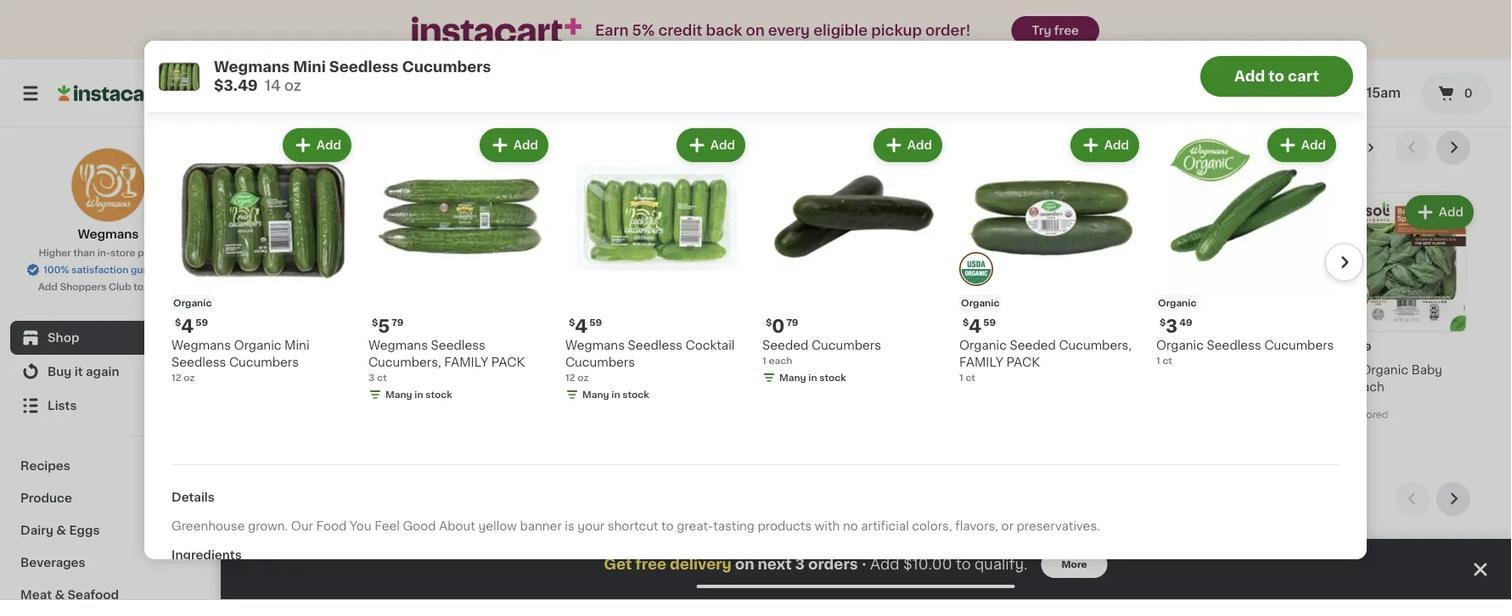 Task type: vqa. For each thing, say whether or not it's contained in the screenshot.


Task type: locate. For each thing, give the bounding box(es) containing it.
2 horizontal spatial 0
[[1465, 87, 1473, 99]]

59 for wegmans seedless cocktail cucumbers
[[590, 318, 602, 328]]

2 down yellow
[[564, 398, 570, 408]]

pack inside organic seeded cucumbers, family pack 1 ct
[[1007, 357, 1040, 369]]

12 inside wegmans seedless cocktail cucumbers 12 oz
[[566, 374, 575, 383]]

0
[[1465, 87, 1473, 99], [772, 318, 785, 335], [419, 342, 432, 360]]

seedless inside organic seedless cucumbers 1 ct
[[1207, 340, 1262, 352]]

about down $0.59 on the left top of page
[[255, 72, 283, 82]]

4 up wegmans organic mini seedless cucumbers 12 oz
[[181, 318, 194, 335]]

1 4 from the left
[[181, 318, 194, 335]]

wegmans seedless cocktail cucumbers 12 oz
[[566, 340, 735, 383]]

higher than in-store prices
[[39, 248, 168, 258]]

free right 'get'
[[636, 557, 667, 572]]

1 vertical spatial 49
[[278, 343, 291, 352]]

oz inside 5 strawberries 16 oz container
[[886, 42, 897, 51]]

19 inside $ 1 19
[[1047, 343, 1057, 352]]

to left save
[[134, 282, 144, 292]]

organic down item badge image
[[961, 299, 1000, 308]]

1 $ 4 59 from the left
[[175, 318, 208, 335]]

$ 3 49 for wegmans mini seedless cucumbers
[[258, 342, 291, 360]]

to left great-
[[662, 521, 674, 533]]

mini inside wegmans mini seedless cucumbers $3.49 14 oz
[[293, 60, 326, 74]]

pickup
[[871, 23, 922, 38]]

2 horizontal spatial seeded
[[1010, 340, 1056, 352]]

2 horizontal spatial 5
[[883, 3, 894, 20]]

1 vertical spatial 2
[[1192, 342, 1203, 360]]

clementines,
[[564, 42, 643, 54]]

0 horizontal spatial free
[[636, 557, 667, 572]]

•
[[862, 558, 867, 571]]

1 59 from the left
[[196, 318, 208, 328]]

$ inside the $ 3
[[722, 343, 728, 352]]

dairy
[[20, 525, 53, 537]]

on up apples
[[746, 23, 765, 38]]

$ inside $ 9 19
[[1031, 3, 1037, 13]]

organic up bunch
[[409, 25, 457, 37]]

delivery
[[670, 557, 732, 572]]

onions,
[[626, 365, 672, 377]]

0 vertical spatial $ 0 79
[[766, 318, 799, 335]]

3 4 from the left
[[969, 318, 982, 335]]

2 vertical spatial 2
[[564, 398, 570, 408]]

ct inside organic seeded cucumbers, family pack 1 ct
[[966, 374, 976, 383]]

ct for seedless
[[377, 374, 387, 383]]

0 horizontal spatial 4
[[181, 318, 194, 335]]

pack up (scallions)
[[1007, 357, 1040, 369]]

cucumbers
[[402, 60, 491, 74], [812, 340, 881, 352], [1265, 340, 1334, 352], [229, 357, 299, 369], [566, 357, 635, 369], [459, 365, 528, 377], [312, 382, 382, 394]]

3 right next
[[795, 557, 805, 572]]

all
[[178, 90, 190, 99]]

1 vertical spatial view
[[1300, 142, 1329, 154]]

3 59 from the left
[[984, 318, 996, 328]]

1 vertical spatial $ 0 79
[[413, 342, 445, 360]]

family for seedless
[[444, 357, 488, 369]]

seedless inside wegmans seedless cocktail cucumbers 12 oz
[[628, 340, 683, 352]]

0 vertical spatial fresh
[[1373, 25, 1406, 37]]

ready by 11:15am
[[1287, 87, 1401, 99]]

about right the good
[[439, 521, 475, 533]]

3 inside with loyalty card price $3.49. original price $4.99. element
[[728, 342, 740, 360]]

mini inside 'wegmans mini seedless cucumbers'
[[317, 365, 342, 377]]

1 horizontal spatial 5
[[573, 3, 585, 20]]

2
[[419, 3, 430, 20], [1192, 342, 1203, 360], [564, 398, 570, 408]]

$ 3 49 up $ 2 29
[[1160, 318, 1193, 335]]

0 horizontal spatial 12
[[172, 374, 181, 383]]

0 horizontal spatial 2
[[419, 3, 430, 20]]

16
[[873, 42, 883, 51]]

0 vertical spatial by
[[342, 25, 357, 37]]

$ 5 wegmans clementines, bagged
[[564, 3, 692, 54]]

19 up green at the right of page
[[1047, 343, 1057, 352]]

1 horizontal spatial 12
[[566, 374, 575, 383]]

oz inside wegmans seedless cocktail cucumbers 12 oz
[[578, 374, 589, 383]]

5 for $ 5 79
[[378, 318, 390, 335]]

free right "try"
[[1055, 25, 1079, 37]]

shop
[[48, 332, 79, 344]]

3 inside treatment tracker modal "dialog"
[[795, 557, 805, 572]]

organic up 'wegmans mini seedless cucumbers' in the bottom left of the page
[[234, 340, 281, 352]]

2 horizontal spatial 2
[[1192, 342, 1203, 360]]

1 horizontal spatial /
[[438, 59, 442, 68]]

oz inside wegmans organic mini seedless cucumbers 12 oz
[[184, 374, 195, 383]]

recipes link
[[10, 450, 206, 482]]

broccoli
[[935, 365, 985, 377]]

49 up 'wegmans mini seedless cucumbers' in the bottom left of the page
[[278, 343, 291, 352]]

cucumbers inside wegmans seedless cocktail cucumbers 12 oz
[[566, 357, 635, 369]]

many
[[1354, 45, 1380, 54], [1199, 59, 1226, 68], [272, 89, 299, 99], [780, 374, 806, 383], [386, 391, 412, 400], [583, 391, 609, 400], [426, 398, 453, 408]]

it
[[75, 366, 83, 378]]

None search field
[[243, 70, 777, 117]]

organic up broccoli on the right of the page
[[960, 340, 1007, 352]]

1 horizontal spatial $ 0 79
[[766, 318, 799, 335]]

street
[[758, 382, 794, 394]]

strawberries, family pack
[[1027, 25, 1153, 54]]

add shoppers club to save link
[[38, 280, 178, 294]]

ready
[[1287, 87, 1329, 99]]

pack for seedless
[[491, 357, 525, 369]]

yellow
[[478, 521, 517, 533]]

wegmans inside wegmans organic mini seedless cucumbers 12 oz
[[172, 340, 231, 352]]

3 $ 4 59 from the left
[[963, 318, 996, 335]]

$ 4 59 up wegmans organic mini seedless cucumbers 12 oz
[[175, 318, 208, 335]]

strawberries,
[[1027, 25, 1106, 37]]

wegmans inside 'wegmans mini seedless cucumbers'
[[255, 365, 314, 377]]

wegmans inside wegmans broccoli crowns
[[873, 365, 932, 377]]

with
[[723, 367, 746, 376]]

0 horizontal spatial family
[[444, 357, 488, 369]]

0.37
[[286, 72, 306, 82]]

$ 1
[[876, 342, 890, 360]]

to inside treatment tracker modal "dialog"
[[956, 557, 971, 572]]

0 vertical spatial cucumbers,
[[1059, 340, 1132, 352]]

59 for organic seeded cucumbers, family pack
[[984, 318, 996, 328]]

49 up $ 2 29
[[1180, 318, 1193, 328]]

dairy & eggs link
[[10, 515, 206, 547]]

wegmans for wegmans broccoli crowns
[[873, 365, 932, 377]]

2 up bunch
[[419, 3, 430, 20]]

1 12 from the left
[[172, 374, 181, 383]]

2 $ 4 59 from the left
[[569, 318, 602, 335]]

ct down (est.)
[[966, 374, 976, 383]]

each (est.)
[[912, 341, 985, 355]]

organic inside organic seeded cucumbers, family pack 1 ct
[[960, 340, 1007, 352]]

12
[[172, 374, 181, 383], [566, 374, 575, 383]]

0 horizontal spatial view
[[1208, 87, 1239, 99]]

5 up wegmans seedless cucumbers, family pack 3 ct
[[378, 318, 390, 335]]

view inside popup button
[[1208, 87, 1239, 99]]

all stores
[[178, 90, 223, 99]]

5 up pickup
[[883, 3, 894, 20]]

2 horizontal spatial family
[[1109, 25, 1153, 37]]

buy it again link
[[10, 355, 206, 389]]

(scallions)
[[1027, 382, 1090, 394]]

$ inside $ 5 79
[[372, 318, 378, 328]]

$
[[413, 3, 419, 13], [567, 3, 573, 13], [1031, 3, 1037, 13], [175, 318, 181, 328], [372, 318, 378, 328], [569, 318, 575, 328], [766, 318, 772, 328], [963, 318, 969, 328], [1160, 318, 1166, 328], [258, 343, 264, 352], [413, 343, 419, 352], [567, 343, 573, 352], [722, 343, 728, 352], [876, 343, 883, 352], [1031, 343, 1037, 352], [1185, 343, 1192, 352]]

2 / from the left
[[438, 59, 442, 68]]

0 inside button
[[1465, 87, 1473, 99]]

3 up 'wegmans mini seedless cucumbers' in the bottom left of the page
[[264, 342, 276, 360]]

$ inside $ 2
[[413, 3, 419, 13]]

59 up wegmans organic mini seedless cucumbers 12 oz
[[196, 318, 208, 328]]

$ 4 59 up $ 1 79
[[569, 318, 602, 335]]

$ 3 49 up 'wegmans mini seedless cucumbers' in the bottom left of the page
[[258, 342, 291, 360]]

at
[[1129, 87, 1142, 99]]

2 vertical spatial mini
[[317, 365, 342, 377]]

0 horizontal spatial cucumbers,
[[369, 357, 441, 369]]

0 horizontal spatial bananas,
[[255, 25, 309, 37]]

product group
[[172, 125, 355, 385], [369, 125, 552, 405], [566, 125, 749, 405], [763, 125, 946, 388], [960, 125, 1143, 385], [1157, 125, 1340, 368], [255, 192, 396, 430], [409, 192, 550, 413], [564, 192, 705, 430], [718, 192, 859, 462], [873, 192, 1014, 444], [1027, 192, 1168, 430], [1182, 192, 1323, 430], [1337, 192, 1478, 425], [255, 544, 396, 600], [409, 544, 550, 600], [564, 544, 705, 600], [718, 544, 859, 600], [873, 544, 1014, 600], [1027, 544, 1168, 600], [1182, 544, 1323, 600], [1337, 544, 1478, 600]]

organic left '29'
[[1157, 340, 1204, 352]]

2 left '29'
[[1192, 342, 1203, 360]]

pack inside wegmans seedless cucumbers, family pack 3 ct
[[491, 357, 525, 369]]

1 horizontal spatial $ 3 49
[[1160, 318, 1193, 335]]

1 vertical spatial mini
[[284, 340, 310, 352]]

ct left $ 2 29
[[1163, 357, 1173, 366]]

1 horizontal spatial 59
[[590, 318, 602, 328]]

/ up the 0.37
[[285, 59, 289, 68]]

0 horizontal spatial $ 4 59
[[175, 318, 208, 335]]

2 4 from the left
[[575, 318, 588, 335]]

0 horizontal spatial about
[[255, 72, 283, 82]]

2 bananas, from the left
[[460, 25, 514, 37]]

about inside bananas, sold by the each $0.59 / lb about 0.37 lb each
[[255, 72, 283, 82]]

ct inside wegmans seedless cucumbers, family pack 3 ct
[[377, 374, 387, 383]]

you
[[350, 521, 372, 533]]

organic up spinach
[[1361, 365, 1409, 377]]

4 up (est.)
[[969, 318, 982, 335]]

$ 4 59 for organic seeded cucumbers, family pack
[[963, 318, 996, 335]]

every
[[768, 23, 810, 38]]

0 vertical spatial 0
[[1465, 87, 1473, 99]]

cucumbers inside organic seedless cucumbers 1 ct
[[1265, 340, 1334, 352]]

1 horizontal spatial 49
[[1180, 318, 1193, 328]]

organic
[[409, 25, 457, 37], [173, 299, 212, 308], [961, 299, 1000, 308], [1158, 299, 1197, 308], [234, 340, 281, 352], [960, 340, 1007, 352], [1157, 340, 1204, 352], [1361, 365, 1409, 377]]

5 inside item carousel region
[[378, 318, 390, 335]]

1
[[728, 3, 736, 20], [1182, 42, 1186, 51], [573, 342, 581, 360], [883, 342, 890, 360], [1037, 342, 1045, 360], [763, 357, 767, 366], [1157, 357, 1161, 366], [960, 374, 964, 383], [409, 381, 413, 391]]

wegmans inside wegmans sugar bee apples
[[718, 25, 778, 37]]

$ 4 59 up (est.)
[[963, 318, 996, 335]]

each
[[1188, 42, 1212, 51], [319, 72, 342, 82], [474, 72, 498, 82], [912, 341, 946, 355], [769, 357, 793, 366], [416, 381, 439, 391]]

1 vertical spatial 0
[[772, 318, 785, 335]]

2 horizontal spatial 4
[[969, 318, 982, 335]]

add inside button
[[1235, 69, 1266, 84]]

view more
[[1300, 142, 1364, 154]]

eggs
[[69, 525, 100, 537]]

good
[[403, 521, 436, 533]]

12 up lists link
[[172, 374, 181, 383]]

2 horizontal spatial 59
[[984, 318, 996, 328]]

ct
[[1163, 357, 1173, 366], [377, 374, 387, 383], [966, 374, 976, 383]]

$ 3 49
[[1160, 318, 1193, 335], [258, 342, 291, 360]]

with loyalty card
[[723, 367, 805, 376]]

1 horizontal spatial seeded
[[763, 340, 809, 352]]

12 down $ 1 79
[[566, 374, 575, 383]]

1 horizontal spatial cucumbers,
[[1059, 340, 1132, 352]]

$ 4 59 for wegmans seedless cocktail cucumbers
[[569, 318, 602, 335]]

spinach
[[1337, 382, 1385, 394]]

item carousel region containing 4
[[148, 118, 1364, 424]]

to left the cart
[[1269, 69, 1285, 84]]

1 horizontal spatial seeded cucumbers 1 each
[[763, 340, 881, 366]]

view left more
[[1300, 142, 1329, 154]]

shortcut
[[608, 521, 659, 533]]

1 horizontal spatial free
[[1055, 25, 1079, 37]]

family inside strawberries, family pack
[[1109, 25, 1153, 37]]

0 horizontal spatial 5
[[378, 318, 390, 335]]

lb left the bag
[[572, 398, 581, 408]]

0 horizontal spatial /
[[285, 59, 289, 68]]

2 for $ 2 29
[[1192, 342, 1203, 360]]

49
[[1180, 318, 1193, 328], [278, 343, 291, 352]]

wegmans for wegmans mini seedless cucumbers $3.49 14 oz
[[214, 60, 290, 74]]

fresh right the large
[[1373, 25, 1406, 37]]

3
[[1166, 318, 1178, 335], [264, 342, 276, 360], [728, 342, 740, 360], [369, 374, 375, 383], [795, 557, 805, 572]]

green onions (scallions)
[[1027, 365, 1110, 394]]

/ inside bananas, sold by the each $0.59 / lb about 0.37 lb each
[[285, 59, 289, 68]]

19 inside $ 9 19
[[1051, 3, 1062, 13]]

mini for wegmans mini seedless cucumbers
[[317, 365, 342, 377]]

3 down $ 5 79
[[369, 374, 375, 383]]

1 inside organic seedless cucumbers 1 ct
[[1157, 357, 1161, 366]]

0 horizontal spatial 0
[[419, 342, 432, 360]]

bananas, up "each"
[[255, 25, 309, 37]]

0 vertical spatial 2
[[419, 3, 430, 20]]

to right $10.00
[[956, 557, 971, 572]]

next
[[758, 557, 792, 572]]

1 horizontal spatial view
[[1300, 142, 1329, 154]]

59 up $ 1 79
[[590, 318, 602, 328]]

farm
[[1171, 87, 1205, 99]]

4 for organic seeded cucumbers, family pack
[[969, 318, 982, 335]]

1 vertical spatial $ 3 49
[[258, 342, 291, 360]]

$ 4 59
[[175, 318, 208, 335], [569, 318, 602, 335], [963, 318, 996, 335]]

0 horizontal spatial fresh
[[255, 139, 307, 157]]

5 inside $ 5 wegmans clementines, bagged
[[573, 3, 585, 20]]

1 vertical spatial by
[[1332, 87, 1349, 99]]

lb inside wegmans onions, yellow 2 lb bag
[[572, 398, 581, 408]]

$ 0 79
[[766, 318, 799, 335], [413, 342, 445, 360]]

1 vertical spatial 19
[[1047, 343, 1057, 352]]

items
[[249, 79, 302, 97]]

$0.79
[[409, 59, 436, 68]]

than
[[73, 248, 95, 258]]

free for try
[[1055, 25, 1079, 37]]

2 horizontal spatial ct
[[1163, 357, 1173, 366]]

seedless inside wegmans seedless cucumbers, family pack 3 ct
[[431, 340, 486, 352]]

wegmans for wegmans onions, yellow 2 lb bag
[[564, 365, 623, 377]]

seeded cucumbers 1 each
[[763, 340, 881, 366], [409, 365, 528, 391]]

cucumbers, inside organic seeded cucumbers, family pack 1 ct
[[1059, 340, 1132, 352]]

5%
[[632, 23, 655, 38]]

79 inside $ 1 79
[[583, 343, 595, 352]]

by
[[342, 25, 357, 37], [1332, 87, 1349, 99]]

49 for organic seedless cucumbers
[[1180, 318, 1193, 328]]

wegmans inside wegmans seedless cucumbers, family pack 3 ct
[[369, 340, 428, 352]]

4 up $ 1 79
[[575, 318, 588, 335]]

organic inside organic bananas, bunch $0.79 / lb about 2.58 lb each
[[409, 25, 457, 37]]

item badge image
[[960, 253, 994, 287]]

about down $0.79
[[409, 72, 438, 82]]

0 horizontal spatial ct
[[377, 374, 387, 383]]

prices
[[138, 248, 168, 258]]

0 vertical spatial view
[[1208, 87, 1239, 99]]

0 vertical spatial 19
[[1051, 3, 1062, 13]]

cucumbers, for seedless
[[369, 357, 441, 369]]

seeded inside organic seeded cucumbers, family pack 1 ct
[[1010, 340, 1056, 352]]

5 up "clementines,"
[[573, 3, 585, 20]]

19 right "9"
[[1051, 3, 1062, 13]]

1 horizontal spatial 2
[[564, 398, 570, 408]]

0 horizontal spatial 59
[[196, 318, 208, 328]]

beverages
[[20, 557, 85, 569]]

wegmans seedless cucumbers, family pack 3 ct
[[369, 340, 525, 383]]

cucumbers, up onions
[[1059, 340, 1132, 352]]

cucumbers, down $ 5 79
[[369, 357, 441, 369]]

cucumbers, inside wegmans seedless cucumbers, family pack 3 ct
[[369, 357, 441, 369]]

is
[[565, 521, 575, 533]]

wegmans inside wegmans onions, yellow 2 lb bag
[[564, 365, 623, 377]]

tasting
[[713, 521, 755, 533]]

2 inside wegmans onions, yellow 2 lb bag
[[564, 398, 570, 408]]

sponsored badge image
[[1337, 411, 1388, 421]]

mild
[[808, 399, 834, 411]]

0 horizontal spatial $ 3 49
[[258, 342, 291, 360]]

on left next
[[735, 557, 755, 572]]

1 vertical spatial on
[[735, 557, 755, 572]]

wegmans inside wegmans seedless cocktail cucumbers 12 oz
[[566, 340, 625, 352]]

lb up 2.58
[[444, 59, 453, 68]]

$2.04 each (estimated) element
[[409, 0, 550, 23]]

1 vertical spatial fresh
[[255, 139, 307, 157]]

0 vertical spatial 49
[[1180, 318, 1193, 328]]

0 horizontal spatial by
[[342, 25, 357, 37]]

view
[[1208, 87, 1239, 99], [1300, 142, 1329, 154]]

free inside treatment tracker modal "dialog"
[[636, 557, 667, 572]]

1 horizontal spatial $ 4 59
[[569, 318, 602, 335]]

lb up the 0.37
[[291, 59, 300, 68]]

wegmans for wegmans sugar bee apples
[[718, 25, 778, 37]]

item carousel region
[[148, 118, 1364, 424], [255, 131, 1478, 469], [255, 483, 1478, 600]]

1 horizontal spatial ct
[[966, 374, 976, 383]]

1 horizontal spatial family
[[960, 357, 1004, 369]]

1 horizontal spatial about
[[409, 72, 438, 82]]

$4.99
[[788, 348, 824, 360]]

0 horizontal spatial seeded
[[409, 365, 455, 377]]

preservatives.
[[1017, 521, 1100, 533]]

3 up with
[[728, 342, 740, 360]]

0 vertical spatial mini
[[293, 60, 326, 74]]

0 horizontal spatial 49
[[278, 343, 291, 352]]

2 12 from the left
[[566, 374, 575, 383]]

onions
[[1067, 365, 1110, 377]]

apples
[[718, 42, 760, 54]]

mini inside wegmans organic mini seedless cucumbers 12 oz
[[284, 340, 310, 352]]

1 horizontal spatial 4
[[575, 318, 588, 335]]

0 vertical spatial free
[[1055, 25, 1079, 37]]

seeded
[[763, 340, 809, 352], [1010, 340, 1056, 352], [409, 365, 455, 377]]

fresh down the items
[[255, 139, 307, 157]]

2 59 from the left
[[590, 318, 602, 328]]

about
[[255, 72, 283, 82], [409, 72, 438, 82], [439, 521, 475, 533]]

1 bananas, from the left
[[255, 25, 309, 37]]

guarantee
[[131, 265, 180, 275]]

wegmans inside wegmans mini seedless cucumbers $3.49 14 oz
[[214, 60, 290, 74]]

1 horizontal spatial fresh
[[1373, 25, 1406, 37]]

ct down $ 5 79
[[377, 374, 387, 383]]

100
[[1145, 87, 1168, 99]]

by right ready
[[1332, 87, 1349, 99]]

bananas, down $2.04 each (estimated) element
[[460, 25, 514, 37]]

your
[[578, 521, 605, 533]]

59 up (est.)
[[984, 318, 996, 328]]

to inside button
[[1269, 69, 1285, 84]]

oz
[[886, 42, 897, 51], [284, 79, 302, 93], [184, 374, 195, 383], [578, 374, 589, 383]]

$ 4 59 for wegmans organic mini seedless cucumbers
[[175, 318, 208, 335]]

0 vertical spatial $ 3 49
[[1160, 318, 1193, 335]]

free
[[1055, 25, 1079, 37], [636, 557, 667, 572]]

by inside bananas, sold by the each $0.59 / lb about 0.37 lb each
[[342, 25, 357, 37]]

1 / from the left
[[285, 59, 289, 68]]

2 inside $2.04 each (estimated) element
[[419, 3, 430, 20]]

1 inside organic seeded cucumbers, family pack 1 ct
[[960, 374, 964, 383]]

pack left $ 1 79
[[491, 357, 525, 369]]

2 horizontal spatial $ 4 59
[[963, 318, 996, 335]]

family inside wegmans seedless cucumbers, family pack 3 ct
[[444, 357, 488, 369]]

pack down "try"
[[1027, 42, 1061, 54]]

seedless inside wegmans mini seedless cucumbers $3.49 14 oz
[[329, 60, 399, 74]]

1 vertical spatial free
[[636, 557, 667, 572]]

1 vertical spatial cucumbers,
[[369, 357, 441, 369]]

bananas,
[[255, 25, 309, 37], [460, 25, 514, 37]]

view right farm
[[1208, 87, 1239, 99]]

family inside organic seeded cucumbers, family pack 1 ct
[[960, 357, 1004, 369]]

pack for seeded
[[1007, 357, 1040, 369]]

/ up 2.58
[[438, 59, 442, 68]]

mini for wegmans mini seedless cucumbers $3.49 14 oz
[[293, 60, 326, 74]]

by left 'the'
[[342, 25, 357, 37]]

1 horizontal spatial bananas,
[[460, 25, 514, 37]]



Task type: describe. For each thing, give the bounding box(es) containing it.
59 for wegmans organic mini seedless cucumbers
[[196, 318, 208, 328]]

yellow
[[564, 382, 602, 394]]

each inside bananas, sold by the each $0.59 / lb about 0.37 lb each
[[319, 72, 342, 82]]

lemons
[[1182, 25, 1230, 37]]

$ 1 19
[[1031, 342, 1057, 360]]

related
[[172, 79, 245, 97]]

buy
[[48, 366, 72, 378]]

get free delivery on next 3 orders • add $10.00 to qualify.
[[604, 557, 1028, 572]]

view more button
[[1293, 131, 1382, 165]]

food
[[316, 521, 347, 533]]

cucumbers inside 'wegmans mini seedless cucumbers'
[[312, 382, 382, 394]]

2 vertical spatial 0
[[419, 342, 432, 360]]

0 horizontal spatial seeded cucumbers 1 each
[[409, 365, 528, 391]]

product group containing 5
[[369, 125, 552, 405]]

treatment tracker modal dialog
[[221, 539, 1512, 600]]

product group containing 2
[[1182, 192, 1323, 430]]

4 for wegmans seedless cocktail cucumbers
[[575, 318, 588, 335]]

12 inside wegmans organic mini seedless cucumbers 12 oz
[[172, 374, 181, 383]]

0 vertical spatial on
[[746, 23, 765, 38]]

add inside treatment tracker modal "dialog"
[[870, 557, 900, 572]]

wegmans for wegmans organic mini seedless cucumbers 12 oz
[[172, 340, 231, 352]]

pickup
[[1080, 87, 1126, 99]]

the
[[360, 25, 380, 37]]

artificial
[[861, 521, 909, 533]]

$ 3
[[722, 342, 740, 360]]

oz inside wegmans mini seedless cucumbers $3.49 14 oz
[[284, 79, 302, 93]]

express icon image
[[412, 16, 582, 45]]

5 for $ 5 wegmans clementines, bagged
[[573, 3, 585, 20]]

79 inside $ 5 79
[[392, 318, 404, 328]]

many inside the product group
[[386, 391, 412, 400]]

fresh vegetables
[[255, 139, 418, 157]]

bananas, inside bananas, sold by the each $0.59 / lb about 0.37 lb each
[[255, 25, 309, 37]]

$ inside $ 2 29
[[1185, 343, 1192, 352]]

related items
[[172, 79, 302, 97]]

soli organic baby spinach
[[1337, 365, 1443, 394]]

try
[[1032, 25, 1052, 37]]

soli
[[1337, 365, 1358, 377]]

shop link
[[10, 321, 206, 355]]

lb right 2.58
[[463, 72, 472, 82]]

$ inside $ 5 wegmans clementines, bagged
[[567, 3, 573, 13]]

rojo's street corn dip, mexican style, mild
[[718, 382, 853, 411]]

earn
[[595, 23, 629, 38]]

$0.59
[[255, 59, 283, 68]]

item carousel region containing add
[[255, 483, 1478, 600]]

organic inside wegmans organic mini seedless cucumbers 12 oz
[[234, 340, 281, 352]]

pack inside strawberries, family pack
[[1027, 42, 1061, 54]]

each inside the lemons 1 each
[[1188, 42, 1212, 51]]

green
[[1027, 365, 1064, 377]]

with
[[815, 521, 840, 533]]

on inside treatment tracker modal "dialog"
[[735, 557, 755, 572]]

greenhouse grown.  our food you feel good about yellow banner is your shortcut to great-tasting products with no artificial colors, flavors, or preservatives.
[[172, 521, 1100, 533]]

$ 1 79
[[567, 342, 595, 360]]

1 horizontal spatial 0
[[772, 318, 785, 335]]

item carousel region containing fresh vegetables
[[255, 131, 1478, 469]]

dip,
[[830, 382, 853, 394]]

ct for seeded
[[966, 374, 976, 383]]

loyalty
[[748, 367, 781, 376]]

about inside organic bananas, bunch $0.79 / lb about 2.58 lb each
[[409, 72, 438, 82]]

0 button
[[1421, 73, 1491, 114]]

1 horizontal spatial by
[[1332, 87, 1349, 99]]

cucumbers, for seeded
[[1059, 340, 1132, 352]]

card
[[783, 367, 805, 376]]

3 inside wegmans seedless cucumbers, family pack 3 ct
[[369, 374, 375, 383]]

wegmans link
[[71, 148, 146, 243]]

$10.00
[[904, 557, 952, 572]]

store
[[110, 248, 135, 258]]

instacart logo image
[[58, 83, 160, 104]]

earn 5% credit back on every eligible pickup order!
[[595, 23, 971, 38]]

lb right the 0.37
[[308, 72, 317, 82]]

49 for wegmans mini seedless cucumbers
[[278, 343, 291, 352]]

produce link
[[10, 482, 206, 515]]

many in stock inside the product group
[[386, 391, 452, 400]]

large
[[1337, 25, 1370, 37]]

19 for 1
[[1047, 343, 1057, 352]]

bananas, inside organic bananas, bunch $0.79 / lb about 2.58 lb each
[[460, 25, 514, 37]]

wegmans organic mini seedless cucumbers 12 oz
[[172, 340, 310, 383]]

2 for $ 2
[[419, 3, 430, 20]]

vegetables
[[312, 139, 418, 157]]

higher than in-store prices link
[[39, 246, 178, 260]]

pickup at 100 farm view
[[1080, 87, 1239, 99]]

each
[[255, 42, 284, 54]]

wegmans mini seedless cucumbers $3.49 14 oz
[[214, 60, 491, 93]]

add to cart button
[[1201, 56, 1354, 97]]

3 up organic seedless cucumbers 1 ct
[[1166, 318, 1178, 335]]

2.58
[[440, 72, 461, 82]]

bee
[[818, 25, 842, 37]]

organic seedless cucumbers 1 ct
[[1157, 340, 1334, 366]]

more button
[[1042, 551, 1108, 578]]

organic inside soli organic baby spinach
[[1361, 365, 1409, 377]]

seedless inside 'wegmans mini seedless cucumbers'
[[255, 382, 309, 394]]

free for get
[[636, 557, 667, 572]]

5 inside 5 strawberries 16 oz container
[[883, 3, 894, 20]]

$ 3 49 for organic seedless cucumbers
[[1160, 318, 1193, 335]]

$ inside $ 1 79
[[567, 343, 573, 352]]

save
[[146, 282, 168, 292]]

no
[[843, 521, 858, 533]]

$1.48 each (estimated) element
[[718, 0, 859, 23]]

cart
[[1288, 69, 1320, 84]]

ready by 11:15am link
[[1260, 83, 1401, 104]]

wegmans inside $ 5 wegmans clementines, bagged
[[564, 25, 623, 37]]

$1.40 each (estimated) element
[[873, 340, 1014, 362]]

mexican
[[718, 399, 769, 411]]

add to cart
[[1235, 69, 1320, 84]]

flavors,
[[955, 521, 999, 533]]

29
[[1205, 343, 1217, 352]]

$ inside $ 1
[[876, 343, 883, 352]]

$ inside $ 1 19
[[1031, 343, 1037, 352]]

qualify.
[[975, 557, 1028, 572]]

ct inside organic seedless cucumbers 1 ct
[[1163, 357, 1173, 366]]

all stores link
[[58, 70, 224, 117]]

baby
[[1412, 365, 1443, 377]]

rojo's
[[718, 382, 755, 394]]

try free
[[1032, 25, 1079, 37]]

feel
[[375, 521, 400, 533]]

wegmans broccoli crowns
[[873, 365, 985, 394]]

seedless inside wegmans organic mini seedless cucumbers 12 oz
[[172, 357, 226, 369]]

each inside organic bananas, bunch $0.79 / lb about 2.58 lb each
[[474, 72, 498, 82]]

/ inside organic bananas, bunch $0.79 / lb about 2.58 lb each
[[438, 59, 442, 68]]

add shoppers club to save
[[38, 282, 168, 292]]

colors,
[[912, 521, 952, 533]]

cucumbers inside wegmans organic mini seedless cucumbers 12 oz
[[229, 357, 299, 369]]

wegmans for wegmans
[[78, 228, 139, 240]]

&
[[56, 525, 66, 537]]

2 horizontal spatial about
[[439, 521, 475, 533]]

back
[[706, 23, 742, 38]]

limes
[[1409, 25, 1445, 37]]

our
[[291, 521, 313, 533]]

wegmans for wegmans mini seedless cucumbers
[[255, 365, 314, 377]]

products
[[758, 521, 812, 533]]

container
[[899, 42, 947, 51]]

pickup at 100 farm view button
[[1053, 70, 1239, 117]]

sugar
[[781, 25, 815, 37]]

wegmans mini seedless cucumbers
[[255, 365, 382, 394]]

19 for 9
[[1051, 3, 1062, 13]]

0 horizontal spatial $ 0 79
[[413, 342, 445, 360]]

with loyalty card price $3.49. original price $4.99. element
[[718, 340, 859, 362]]

4 for wegmans organic mini seedless cucumbers
[[181, 318, 194, 335]]

cucumbers inside wegmans mini seedless cucumbers $3.49 14 oz
[[402, 60, 491, 74]]

wegmans for wegmans seedless cocktail cucumbers 12 oz
[[566, 340, 625, 352]]

eligible
[[814, 23, 868, 38]]

large fresh limes
[[1337, 25, 1445, 37]]

orders
[[808, 557, 858, 572]]

family for seeded
[[960, 357, 1004, 369]]

wegmans for wegmans seedless cucumbers, family pack 3 ct
[[369, 340, 428, 352]]

organic inside organic seedless cucumbers 1 ct
[[1157, 340, 1204, 352]]

organic seeded cucumbers, family pack 1 ct
[[960, 340, 1132, 383]]

again
[[86, 366, 119, 378]]

1 inside the lemons 1 each
[[1182, 42, 1186, 51]]

wegmans logo image
[[71, 148, 146, 222]]

recipes
[[20, 460, 70, 472]]

view inside popup button
[[1300, 142, 1329, 154]]

greenhouse
[[172, 521, 245, 533]]

organic down guarantee
[[173, 299, 212, 308]]

organic up $ 2 29
[[1158, 299, 1197, 308]]

reg. $4.99
[[761, 348, 824, 360]]



